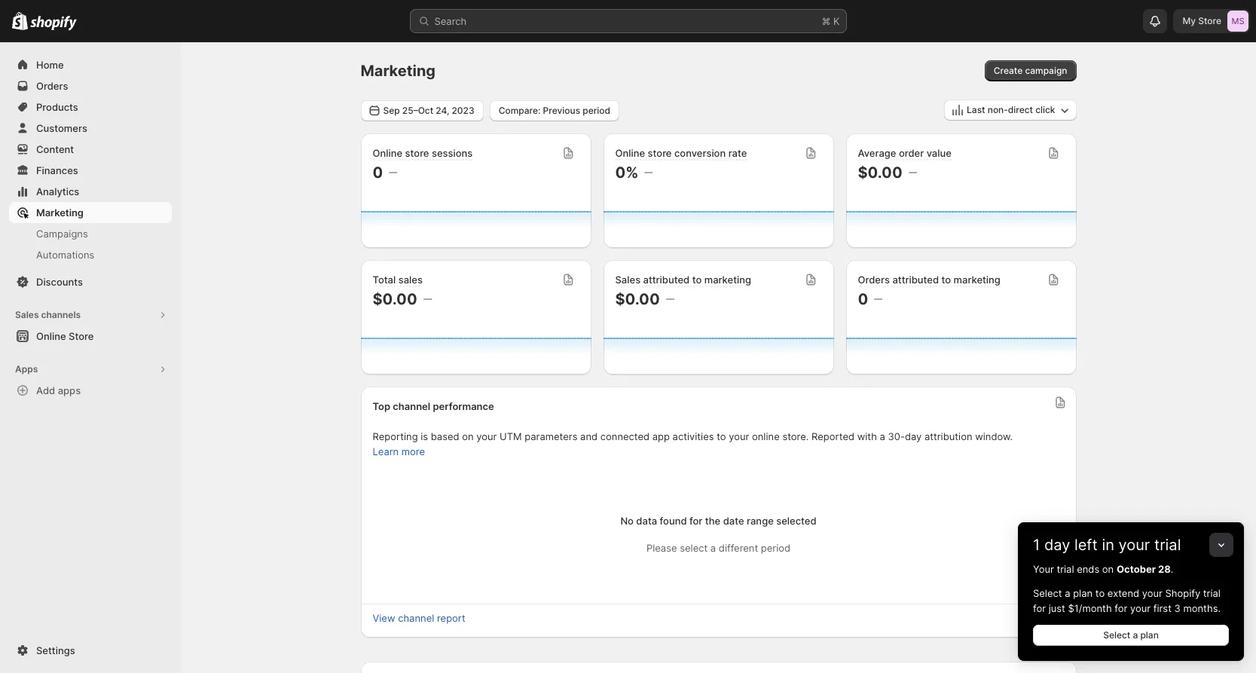 Task type: locate. For each thing, give the bounding box(es) containing it.
1 horizontal spatial marketing
[[361, 62, 436, 80]]

0 vertical spatial period
[[583, 104, 611, 116]]

sep 25–oct 24, 2023
[[383, 104, 475, 116]]

no data found for the date range selected
[[621, 515, 817, 527]]

$0.00 down average
[[858, 164, 903, 182]]

apps
[[58, 384, 81, 396]]

no change image for online
[[389, 167, 397, 179]]

day inside reporting is based on your utm parameters and connected app activities to your online store. reported with a 30-day attribution window. learn more
[[905, 430, 922, 442]]

online
[[752, 430, 780, 442]]

$0.00
[[858, 164, 903, 182], [373, 290, 417, 308], [615, 290, 660, 308]]

2 vertical spatial trial
[[1204, 587, 1221, 599]]

period down range
[[761, 542, 791, 554]]

plan for select a plan to extend your shopify trial for just $1/month for your first 3 months.
[[1073, 587, 1093, 599]]

sep
[[383, 104, 400, 116]]

top
[[373, 400, 390, 412]]

day
[[905, 430, 922, 442], [1045, 536, 1071, 554]]

1 vertical spatial trial
[[1057, 563, 1074, 575]]

no change image down online store sessions at the top left of the page
[[389, 167, 397, 179]]

on inside 1 day left in your trial element
[[1103, 563, 1114, 575]]

trial up 28
[[1155, 536, 1181, 554]]

no
[[621, 515, 634, 527]]

different
[[719, 542, 758, 554]]

customers
[[36, 122, 87, 134]]

0 horizontal spatial plan
[[1073, 587, 1093, 599]]

report
[[437, 612, 466, 624]]

please select a different period
[[647, 542, 791, 554]]

0 horizontal spatial on
[[462, 430, 474, 442]]

0 horizontal spatial $0.00
[[373, 290, 417, 308]]

1 horizontal spatial no change image
[[875, 293, 883, 305]]

0 horizontal spatial for
[[690, 515, 703, 527]]

select up just
[[1033, 587, 1062, 599]]

1 horizontal spatial select
[[1104, 629, 1131, 641]]

1 day left in your trial element
[[1018, 562, 1244, 661]]

2 horizontal spatial online
[[615, 147, 645, 159]]

1 horizontal spatial 0
[[858, 290, 868, 308]]

1 vertical spatial select
[[1104, 629, 1131, 641]]

0 vertical spatial day
[[905, 430, 922, 442]]

plan
[[1073, 587, 1093, 599], [1141, 629, 1159, 641]]

plan down "first"
[[1141, 629, 1159, 641]]

0 horizontal spatial period
[[583, 104, 611, 116]]

store left the sessions
[[405, 147, 429, 159]]

0 horizontal spatial store
[[69, 330, 94, 342]]

0 horizontal spatial store
[[405, 147, 429, 159]]

2 horizontal spatial $0.00
[[858, 164, 903, 182]]

1 horizontal spatial day
[[1045, 536, 1071, 554]]

0 vertical spatial select
[[1033, 587, 1062, 599]]

your up october
[[1119, 536, 1150, 554]]

1 vertical spatial sales
[[15, 309, 39, 320]]

1 vertical spatial marketing
[[36, 207, 84, 219]]

1 horizontal spatial orders
[[858, 274, 890, 286]]

marketing
[[361, 62, 436, 80], [36, 207, 84, 219]]

1 attributed from the left
[[643, 274, 690, 286]]

0
[[373, 164, 383, 182], [858, 290, 868, 308]]

online store
[[36, 330, 94, 342]]

0 horizontal spatial marketing
[[36, 207, 84, 219]]

no change image
[[389, 167, 397, 179], [875, 293, 883, 305]]

1 vertical spatial plan
[[1141, 629, 1159, 641]]

found
[[660, 515, 687, 527]]

direct
[[1008, 104, 1033, 115]]

marketing down analytics
[[36, 207, 84, 219]]

create campaign button
[[985, 60, 1077, 81]]

no change image
[[645, 167, 653, 179], [909, 167, 917, 179], [423, 293, 432, 305], [666, 293, 674, 305]]

store inside "button"
[[69, 330, 94, 342]]

online up 0% on the top of the page
[[615, 147, 645, 159]]

no change image for sales
[[423, 293, 432, 305]]

period
[[583, 104, 611, 116], [761, 542, 791, 554]]

marketing
[[704, 274, 751, 286], [954, 274, 1001, 286]]

for left the
[[690, 515, 703, 527]]

discounts
[[36, 276, 83, 288]]

rate
[[729, 147, 747, 159]]

online inside "button"
[[36, 330, 66, 342]]

period right the previous
[[583, 104, 611, 116]]

on right ends
[[1103, 563, 1114, 575]]

with
[[858, 430, 877, 442]]

learn
[[373, 445, 399, 458]]

0 horizontal spatial orders
[[36, 80, 68, 92]]

for down extend
[[1115, 602, 1128, 614]]

0 vertical spatial store
[[1199, 15, 1222, 26]]

on for based
[[462, 430, 474, 442]]

for
[[690, 515, 703, 527], [1033, 602, 1046, 614], [1115, 602, 1128, 614]]

settings
[[36, 644, 75, 656]]

1 horizontal spatial trial
[[1155, 536, 1181, 554]]

a left "30-" at right
[[880, 430, 886, 442]]

0 horizontal spatial select
[[1033, 587, 1062, 599]]

1 horizontal spatial sales
[[615, 274, 641, 286]]

24,
[[436, 104, 449, 116]]

finances
[[36, 164, 78, 176]]

0 down orders attributed to marketing
[[858, 290, 868, 308]]

1 horizontal spatial $0.00
[[615, 290, 660, 308]]

marketing for $0.00
[[704, 274, 751, 286]]

day left attribution
[[905, 430, 922, 442]]

2 horizontal spatial trial
[[1204, 587, 1221, 599]]

window.
[[975, 430, 1013, 442]]

0 vertical spatial on
[[462, 430, 474, 442]]

channel inside button
[[398, 612, 434, 624]]

1 horizontal spatial plan
[[1141, 629, 1159, 641]]

reporting is based on your utm parameters and connected app activities to your online store. reported with a 30-day attribution window. learn more
[[373, 430, 1013, 458]]

a inside select a plan to extend your shopify trial for just $1/month for your first 3 months.
[[1065, 587, 1071, 599]]

1 marketing from the left
[[704, 274, 751, 286]]

activities
[[673, 430, 714, 442]]

shopify image
[[30, 16, 77, 31]]

2 marketing from the left
[[954, 274, 1001, 286]]

0 down online store sessions at the top left of the page
[[373, 164, 383, 182]]

select inside select a plan to extend your shopify trial for just $1/month for your first 3 months.
[[1033, 587, 1062, 599]]

marketing link
[[9, 202, 172, 223]]

no change image down orders attributed to marketing
[[875, 293, 883, 305]]

sales channels
[[15, 309, 81, 320]]

0 horizontal spatial day
[[905, 430, 922, 442]]

select
[[680, 542, 708, 554]]

trial right your
[[1057, 563, 1074, 575]]

store
[[1199, 15, 1222, 26], [69, 330, 94, 342]]

store for my store
[[1199, 15, 1222, 26]]

0 horizontal spatial sales
[[15, 309, 39, 320]]

parameters
[[525, 430, 578, 442]]

and
[[580, 430, 598, 442]]

store
[[405, 147, 429, 159], [648, 147, 672, 159]]

2 attributed from the left
[[893, 274, 939, 286]]

1 horizontal spatial attributed
[[893, 274, 939, 286]]

online for 0
[[373, 147, 403, 159]]

marketing up 'sep'
[[361, 62, 436, 80]]

0 horizontal spatial 0
[[373, 164, 383, 182]]

0 vertical spatial no change image
[[389, 167, 397, 179]]

1 vertical spatial store
[[69, 330, 94, 342]]

automations
[[36, 249, 94, 261]]

analytics link
[[9, 181, 172, 202]]

click
[[1036, 104, 1056, 115]]

on right based
[[462, 430, 474, 442]]

1 vertical spatial no change image
[[875, 293, 883, 305]]

0 vertical spatial 0
[[373, 164, 383, 182]]

products link
[[9, 96, 172, 118]]

attributed
[[643, 274, 690, 286], [893, 274, 939, 286]]

0 horizontal spatial no change image
[[389, 167, 397, 179]]

$0.00 down the sales attributed to marketing on the top of the page
[[615, 290, 660, 308]]

sales channels button
[[9, 305, 172, 326]]

a
[[880, 430, 886, 442], [711, 542, 716, 554], [1065, 587, 1071, 599], [1133, 629, 1138, 641]]

no change image for orders
[[875, 293, 883, 305]]

1 vertical spatial on
[[1103, 563, 1114, 575]]

2 horizontal spatial for
[[1115, 602, 1128, 614]]

sales
[[398, 274, 423, 286]]

no change image for order
[[909, 167, 917, 179]]

on inside reporting is based on your utm parameters and connected app activities to your online store. reported with a 30-day attribution window. learn more
[[462, 430, 474, 442]]

channel right view
[[398, 612, 434, 624]]

data
[[636, 515, 657, 527]]

orders
[[36, 80, 68, 92], [858, 274, 890, 286]]

1 vertical spatial 0
[[858, 290, 868, 308]]

add apps button
[[9, 380, 172, 401]]

store right my
[[1199, 15, 1222, 26]]

1 horizontal spatial period
[[761, 542, 791, 554]]

0 vertical spatial trial
[[1155, 536, 1181, 554]]

0 horizontal spatial marketing
[[704, 274, 751, 286]]

left
[[1075, 536, 1098, 554]]

0 vertical spatial plan
[[1073, 587, 1093, 599]]

channel right top
[[393, 400, 431, 412]]

1 horizontal spatial marketing
[[954, 274, 1001, 286]]

last
[[967, 104, 986, 115]]

store left conversion
[[648, 147, 672, 159]]

plan up '$1/month' on the right
[[1073, 587, 1093, 599]]

2 store from the left
[[648, 147, 672, 159]]

campaign
[[1025, 65, 1068, 76]]

0 horizontal spatial attributed
[[643, 274, 690, 286]]

$0.00 down total sales
[[373, 290, 417, 308]]

0 horizontal spatial trial
[[1057, 563, 1074, 575]]

just
[[1049, 602, 1066, 614]]

0 vertical spatial channel
[[393, 400, 431, 412]]

0 vertical spatial orders
[[36, 80, 68, 92]]

trial
[[1155, 536, 1181, 554], [1057, 563, 1074, 575], [1204, 587, 1221, 599]]

sales for sales channels
[[15, 309, 39, 320]]

orders inside orders link
[[36, 80, 68, 92]]

a down select a plan to extend your shopify trial for just $1/month for your first 3 months.
[[1133, 629, 1138, 641]]

shopify image
[[12, 12, 28, 30]]

your inside "1 day left in your trial" dropdown button
[[1119, 536, 1150, 554]]

select
[[1033, 587, 1062, 599], [1104, 629, 1131, 641]]

0 for orders
[[858, 290, 868, 308]]

last non-direct click button
[[944, 99, 1077, 121]]

content link
[[9, 139, 172, 160]]

view
[[373, 612, 395, 624]]

products
[[36, 101, 78, 113]]

plan inside select a plan to extend your shopify trial for just $1/month for your first 3 months.
[[1073, 587, 1093, 599]]

store down sales channels button
[[69, 330, 94, 342]]

search
[[435, 15, 467, 27]]

1 horizontal spatial store
[[1199, 15, 1222, 26]]

1 store from the left
[[405, 147, 429, 159]]

sep 25–oct 24, 2023 button
[[361, 100, 484, 121]]

day right 1
[[1045, 536, 1071, 554]]

1 horizontal spatial online
[[373, 147, 403, 159]]

sales inside button
[[15, 309, 39, 320]]

channel
[[393, 400, 431, 412], [398, 612, 434, 624]]

0 vertical spatial sales
[[615, 274, 641, 286]]

online down sales channels
[[36, 330, 66, 342]]

on for ends
[[1103, 563, 1114, 575]]

select down select a plan to extend your shopify trial for just $1/month for your first 3 months.
[[1104, 629, 1131, 641]]

your up "first"
[[1142, 587, 1163, 599]]

trial up months.
[[1204, 587, 1221, 599]]

campaigns
[[36, 228, 88, 240]]

online down 'sep'
[[373, 147, 403, 159]]

1 vertical spatial day
[[1045, 536, 1071, 554]]

1 horizontal spatial store
[[648, 147, 672, 159]]

attributed for 0
[[893, 274, 939, 286]]

for left just
[[1033, 602, 1046, 614]]

1 vertical spatial channel
[[398, 612, 434, 624]]

$0.00 for sales
[[615, 290, 660, 308]]

1 horizontal spatial on
[[1103, 563, 1114, 575]]

range
[[747, 515, 774, 527]]

create
[[994, 65, 1023, 76]]

app
[[653, 430, 670, 442]]

0 horizontal spatial online
[[36, 330, 66, 342]]

1 vertical spatial orders
[[858, 274, 890, 286]]

a up just
[[1065, 587, 1071, 599]]

0 for online
[[373, 164, 383, 182]]

0 vertical spatial marketing
[[361, 62, 436, 80]]

to
[[692, 274, 702, 286], [942, 274, 951, 286], [717, 430, 726, 442], [1096, 587, 1105, 599]]



Task type: vqa. For each thing, say whether or not it's contained in the screenshot.


Task type: describe. For each thing, give the bounding box(es) containing it.
2023
[[452, 104, 475, 116]]

previous
[[543, 104, 580, 116]]

1 day left in your trial button
[[1018, 522, 1244, 554]]

a inside reporting is based on your utm parameters and connected app activities to your online store. reported with a 30-day attribution window. learn more
[[880, 430, 886, 442]]

ends
[[1077, 563, 1100, 575]]

conversion
[[675, 147, 726, 159]]

store for online store
[[69, 330, 94, 342]]

compare:
[[499, 104, 541, 116]]

1 day left in your trial
[[1033, 536, 1181, 554]]

total
[[373, 274, 396, 286]]

online store link
[[9, 326, 172, 347]]

shopify
[[1166, 587, 1201, 599]]

sales attributed to marketing
[[615, 274, 751, 286]]

store for 0
[[405, 147, 429, 159]]

sessions
[[432, 147, 473, 159]]

your left utm
[[477, 430, 497, 442]]

top channel performance
[[373, 400, 494, 412]]

28
[[1158, 563, 1171, 575]]

campaigns link
[[9, 223, 172, 244]]

⌘
[[822, 15, 831, 27]]

online for 0%
[[615, 147, 645, 159]]

select a plan
[[1104, 629, 1159, 641]]

no change image for store
[[645, 167, 653, 179]]

k
[[834, 15, 840, 27]]

total sales
[[373, 274, 423, 286]]

to inside select a plan to extend your shopify trial for just $1/month for your first 3 months.
[[1096, 587, 1105, 599]]

view channel report button
[[364, 607, 475, 629]]

months.
[[1184, 602, 1221, 614]]

order
[[899, 147, 924, 159]]

content
[[36, 143, 74, 155]]

add
[[36, 384, 55, 396]]

select a plan link
[[1033, 625, 1229, 646]]

trial inside select a plan to extend your shopify trial for just $1/month for your first 3 months.
[[1204, 587, 1221, 599]]

utm
[[500, 430, 522, 442]]

performance
[[433, 400, 494, 412]]

select for select a plan
[[1104, 629, 1131, 641]]

my store image
[[1228, 11, 1249, 32]]

customers link
[[9, 118, 172, 139]]

reporting
[[373, 430, 418, 442]]

period inside dropdown button
[[583, 104, 611, 116]]

view channel report
[[373, 612, 466, 624]]

online store sessions
[[373, 147, 473, 159]]

connected
[[601, 430, 650, 442]]

non-
[[988, 104, 1008, 115]]

your left "first"
[[1131, 602, 1151, 614]]

marketing for 0
[[954, 274, 1001, 286]]

to inside reporting is based on your utm parameters and connected app activities to your online store. reported with a 30-day attribution window. learn more
[[717, 430, 726, 442]]

channel for top
[[393, 400, 431, 412]]

finances link
[[9, 160, 172, 181]]

⌘ k
[[822, 15, 840, 27]]

value
[[927, 147, 952, 159]]

online store conversion rate
[[615, 147, 747, 159]]

0%
[[615, 164, 639, 182]]

a right the select
[[711, 542, 716, 554]]

selected
[[776, 515, 817, 527]]

store.
[[783, 430, 809, 442]]

my
[[1183, 15, 1196, 26]]

average
[[858, 147, 897, 159]]

orders link
[[9, 75, 172, 96]]

1 horizontal spatial for
[[1033, 602, 1046, 614]]

is
[[421, 430, 428, 442]]

select a plan to extend your shopify trial for just $1/month for your first 3 months.
[[1033, 587, 1221, 614]]

automations link
[[9, 244, 172, 265]]

attributed for $0.00
[[643, 274, 690, 286]]

date
[[723, 515, 744, 527]]

orders for orders attributed to marketing
[[858, 274, 890, 286]]

analytics
[[36, 185, 79, 197]]

last non-direct click
[[967, 104, 1056, 115]]

plan for select a plan
[[1141, 629, 1159, 641]]

average order value
[[858, 147, 952, 159]]

your trial ends on october 28 .
[[1033, 563, 1174, 575]]

learn more link
[[373, 445, 425, 458]]

$0.00 for average
[[858, 164, 903, 182]]

sales for sales attributed to marketing
[[615, 274, 641, 286]]

select for select a plan to extend your shopify trial for just $1/month for your first 3 months.
[[1033, 587, 1062, 599]]

your
[[1033, 563, 1054, 575]]

store for 0%
[[648, 147, 672, 159]]

$0.00 for total
[[373, 290, 417, 308]]

trial inside dropdown button
[[1155, 536, 1181, 554]]

no change image for attributed
[[666, 293, 674, 305]]

october
[[1117, 563, 1156, 575]]

apps button
[[9, 359, 172, 380]]

the
[[705, 515, 721, 527]]

your left online
[[729, 430, 749, 442]]

3
[[1175, 602, 1181, 614]]

more
[[402, 445, 425, 458]]

1 vertical spatial period
[[761, 542, 791, 554]]

attribution
[[925, 430, 973, 442]]

day inside dropdown button
[[1045, 536, 1071, 554]]

apps
[[15, 363, 38, 375]]

compare: previous period
[[499, 104, 611, 116]]

create campaign
[[994, 65, 1068, 76]]

orders for orders
[[36, 80, 68, 92]]

channel for view
[[398, 612, 434, 624]]

add apps
[[36, 384, 81, 396]]

25–oct
[[402, 104, 434, 116]]

please
[[647, 542, 677, 554]]

settings link
[[9, 640, 172, 661]]

reported
[[812, 430, 855, 442]]

my store
[[1183, 15, 1222, 26]]

1
[[1033, 536, 1040, 554]]

online store button
[[0, 326, 181, 347]]



